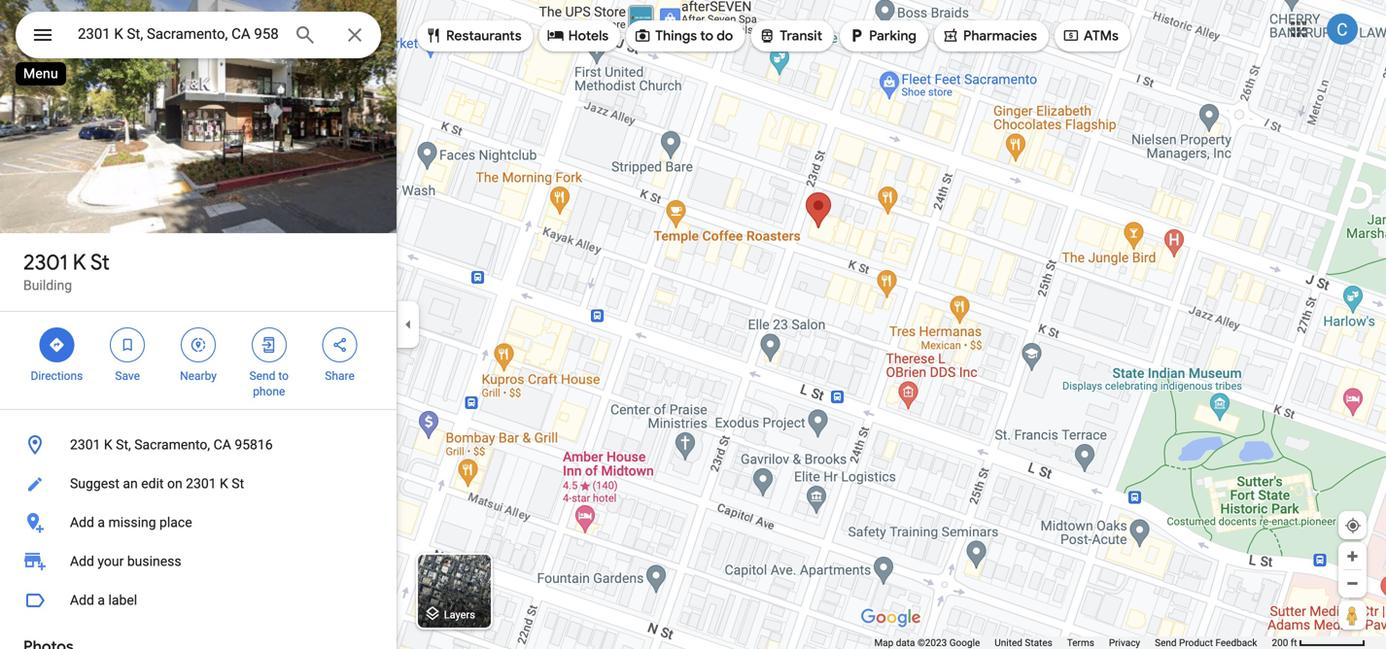 Task type: vqa. For each thing, say whether or not it's contained in the screenshot.
heading
no



Task type: describe. For each thing, give the bounding box(es) containing it.
200 ft button
[[1272, 637, 1366, 649]]

show your location image
[[1344, 517, 1362, 535]]

map
[[874, 637, 894, 649]]


[[634, 25, 651, 46]]

share
[[325, 369, 355, 383]]

sacramento,
[[134, 437, 210, 453]]

missing
[[108, 515, 156, 531]]


[[942, 25, 959, 46]]

send for send to phone
[[249, 369, 275, 383]]

add for add a missing place
[[70, 515, 94, 531]]

none field inside 2301 k st, sacramento, ca 95816 field
[[78, 22, 278, 46]]

phone
[[253, 385, 285, 399]]

edit
[[141, 476, 164, 492]]

google
[[949, 637, 980, 649]]

zoom out image
[[1345, 576, 1360, 591]]


[[758, 25, 776, 46]]

things
[[655, 27, 697, 45]]


[[119, 334, 136, 356]]

st inside button
[[232, 476, 244, 492]]


[[848, 25, 865, 46]]


[[260, 334, 278, 356]]

to inside  things to do
[[700, 27, 713, 45]]

2301 inside button
[[186, 476, 216, 492]]

k for st
[[73, 249, 86, 276]]

privacy
[[1109, 637, 1140, 649]]

add your business link
[[0, 542, 397, 581]]

st inside 2301 k st building
[[90, 249, 110, 276]]

place
[[159, 515, 192, 531]]

95816
[[235, 437, 273, 453]]

2301 k st main content
[[0, 0, 397, 649]]

200
[[1272, 637, 1288, 649]]

add for add your business
[[70, 554, 94, 570]]


[[331, 334, 349, 356]]

data
[[896, 637, 915, 649]]

 restaurants
[[425, 25, 522, 46]]

privacy button
[[1109, 637, 1140, 649]]

 atms
[[1062, 25, 1119, 46]]

parking
[[869, 27, 917, 45]]

add a label
[[70, 592, 137, 608]]

united
[[995, 637, 1023, 649]]

a for label
[[98, 592, 105, 608]]

 hotels
[[547, 25, 609, 46]]


[[547, 25, 564, 46]]

add for add a label
[[70, 592, 94, 608]]


[[48, 334, 66, 356]]

label
[[108, 592, 137, 608]]

collapse side panel image
[[398, 314, 419, 335]]

an
[[123, 476, 138, 492]]

feedback
[[1215, 637, 1257, 649]]

suggest an edit on 2301 k st
[[70, 476, 244, 492]]

save
[[115, 369, 140, 383]]

terms button
[[1067, 637, 1094, 649]]

business
[[127, 554, 181, 570]]

actions for 2301 k st region
[[0, 312, 397, 409]]

hotels
[[568, 27, 609, 45]]

©2023
[[918, 637, 947, 649]]

your
[[98, 554, 124, 570]]

ca
[[213, 437, 231, 453]]

2301 k st building
[[23, 249, 110, 294]]

directions
[[31, 369, 83, 383]]

map data ©2023 google
[[874, 637, 980, 649]]

send product feedback
[[1155, 637, 1257, 649]]



Task type: locate. For each thing, give the bounding box(es) containing it.
add a label button
[[0, 581, 397, 620]]

2301 for st,
[[70, 437, 101, 453]]

0 vertical spatial to
[[700, 27, 713, 45]]

footer inside google maps element
[[874, 637, 1272, 649]]

1 a from the top
[[98, 515, 105, 531]]

a left missing
[[98, 515, 105, 531]]

0 vertical spatial st
[[90, 249, 110, 276]]

pharmacies
[[963, 27, 1037, 45]]

ft
[[1291, 637, 1297, 649]]

to left do
[[700, 27, 713, 45]]

a
[[98, 515, 105, 531], [98, 592, 105, 608]]

2 vertical spatial 2301
[[186, 476, 216, 492]]

atms
[[1084, 27, 1119, 45]]

add down suggest
[[70, 515, 94, 531]]

1 vertical spatial add
[[70, 554, 94, 570]]

2 a from the top
[[98, 592, 105, 608]]

send to phone
[[249, 369, 289, 399]]

to up phone
[[278, 369, 289, 383]]

1 horizontal spatial k
[[104, 437, 112, 453]]

1 vertical spatial k
[[104, 437, 112, 453]]

1 vertical spatial send
[[1155, 637, 1177, 649]]

2 horizontal spatial 2301
[[186, 476, 216, 492]]

do
[[717, 27, 733, 45]]

0 vertical spatial a
[[98, 515, 105, 531]]

send inside send to phone
[[249, 369, 275, 383]]

1 horizontal spatial send
[[1155, 637, 1177, 649]]

google account: cat marinescu  
(ecaterina.marinescu@adept.ai) image
[[1327, 14, 1358, 45]]

 pharmacies
[[942, 25, 1037, 46]]

united states button
[[995, 637, 1052, 649]]

k for st,
[[104, 437, 112, 453]]

united states
[[995, 637, 1052, 649]]

to
[[700, 27, 713, 45], [278, 369, 289, 383]]

None field
[[78, 22, 278, 46]]

1 add from the top
[[70, 515, 94, 531]]

 things to do
[[634, 25, 733, 46]]

2301 inside button
[[70, 437, 101, 453]]

2 vertical spatial add
[[70, 592, 94, 608]]

footer
[[874, 637, 1272, 649]]

1 horizontal spatial 2301
[[70, 437, 101, 453]]

k
[[73, 249, 86, 276], [104, 437, 112, 453], [220, 476, 228, 492]]

building
[[23, 278, 72, 294]]

add left "label"
[[70, 592, 94, 608]]

zoom in image
[[1345, 549, 1360, 564]]

3 add from the top
[[70, 592, 94, 608]]

add a missing place
[[70, 515, 192, 531]]

send product feedback button
[[1155, 637, 1257, 649]]

0 vertical spatial add
[[70, 515, 94, 531]]

1 vertical spatial to
[[278, 369, 289, 383]]

1 vertical spatial 2301
[[70, 437, 101, 453]]

to inside send to phone
[[278, 369, 289, 383]]

1 horizontal spatial to
[[700, 27, 713, 45]]

0 horizontal spatial send
[[249, 369, 275, 383]]

transit
[[780, 27, 822, 45]]

1 vertical spatial st
[[232, 476, 244, 492]]

2 vertical spatial k
[[220, 476, 228, 492]]

k inside button
[[220, 476, 228, 492]]

 search field
[[16, 12, 381, 62]]

 button
[[16, 12, 70, 62]]

add left your
[[70, 554, 94, 570]]

product
[[1179, 637, 1213, 649]]

 transit
[[758, 25, 822, 46]]

send inside 'button'
[[1155, 637, 1177, 649]]

a for missing
[[98, 515, 105, 531]]

0 horizontal spatial k
[[73, 249, 86, 276]]

2301 k st, sacramento, ca 95816 button
[[0, 426, 397, 465]]


[[425, 25, 442, 46]]


[[1062, 25, 1080, 46]]

2301 right on
[[186, 476, 216, 492]]

st
[[90, 249, 110, 276], [232, 476, 244, 492]]

nearby
[[180, 369, 217, 383]]

footer containing map data ©2023 google
[[874, 637, 1272, 649]]

0 horizontal spatial 2301
[[23, 249, 68, 276]]

k inside button
[[104, 437, 112, 453]]

2301 k st, sacramento, ca 95816
[[70, 437, 273, 453]]

show street view coverage image
[[1338, 601, 1367, 630]]

add your business
[[70, 554, 181, 570]]

suggest an edit on 2301 k st button
[[0, 465, 397, 504]]

send up phone
[[249, 369, 275, 383]]

0 vertical spatial send
[[249, 369, 275, 383]]

2301 up the "building"
[[23, 249, 68, 276]]

0 horizontal spatial st
[[90, 249, 110, 276]]

2301 for st
[[23, 249, 68, 276]]

1 horizontal spatial st
[[232, 476, 244, 492]]

send left product
[[1155, 637, 1177, 649]]

1 vertical spatial a
[[98, 592, 105, 608]]

states
[[1025, 637, 1052, 649]]

2 add from the top
[[70, 554, 94, 570]]

2301 inside 2301 k st building
[[23, 249, 68, 276]]

2301 left st,
[[70, 437, 101, 453]]

add a missing place button
[[0, 504, 397, 542]]

st,
[[116, 437, 131, 453]]

2301
[[23, 249, 68, 276], [70, 437, 101, 453], [186, 476, 216, 492]]

layers
[[444, 609, 475, 621]]

a left "label"
[[98, 592, 105, 608]]


[[31, 21, 54, 49]]

2301 K St, Sacramento, CA 95816 field
[[16, 12, 381, 58]]

0 vertical spatial k
[[73, 249, 86, 276]]

 parking
[[848, 25, 917, 46]]

terms
[[1067, 637, 1094, 649]]

add
[[70, 515, 94, 531], [70, 554, 94, 570], [70, 592, 94, 608]]

send for send product feedback
[[1155, 637, 1177, 649]]

2 horizontal spatial k
[[220, 476, 228, 492]]

on
[[167, 476, 182, 492]]

k inside 2301 k st building
[[73, 249, 86, 276]]


[[190, 334, 207, 356]]

send
[[249, 369, 275, 383], [1155, 637, 1177, 649]]

suggest
[[70, 476, 120, 492]]

200 ft
[[1272, 637, 1297, 649]]

0 horizontal spatial to
[[278, 369, 289, 383]]

0 vertical spatial 2301
[[23, 249, 68, 276]]

restaurants
[[446, 27, 522, 45]]

google maps element
[[0, 0, 1386, 649]]



